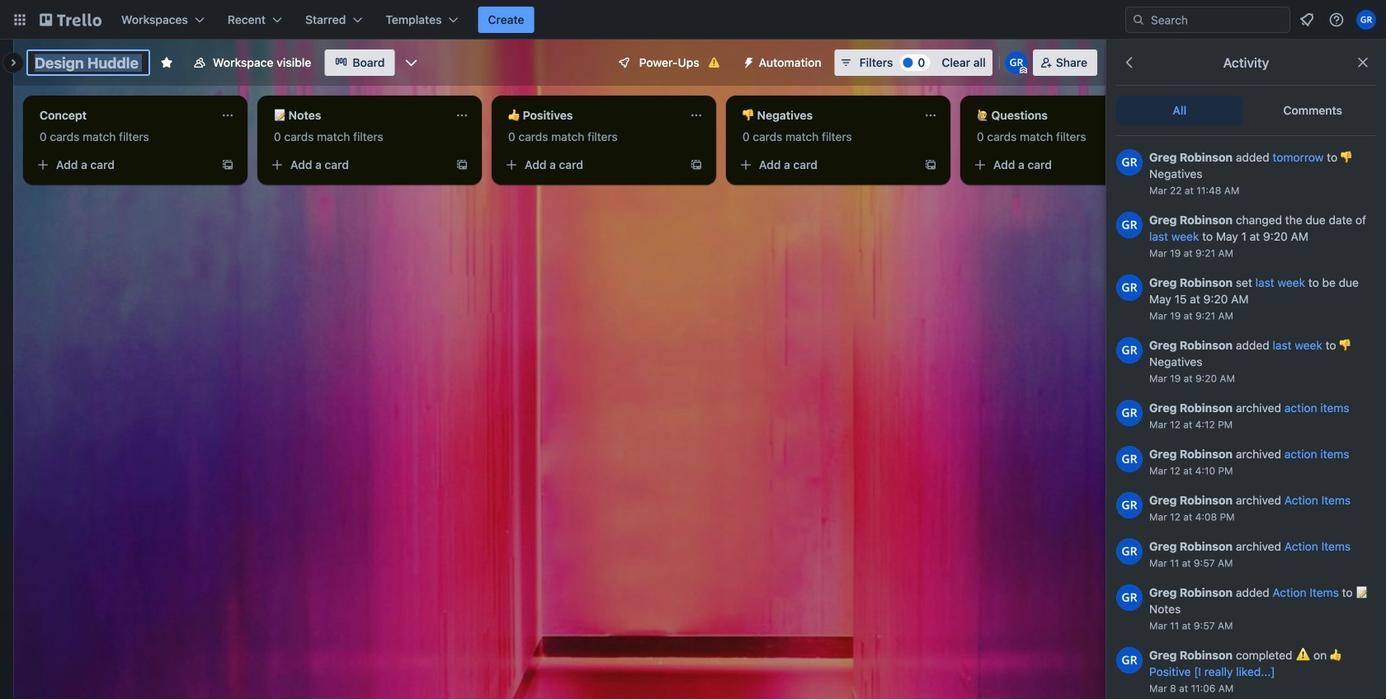 Task type: vqa. For each thing, say whether or not it's contained in the screenshot.
2nd Create from template… image from the left
yes



Task type: describe. For each thing, give the bounding box(es) containing it.
customize views image
[[403, 54, 420, 71]]

2 create from template… image from the left
[[456, 158, 469, 172]]

star or unstar board image
[[160, 56, 173, 69]]

primary element
[[0, 0, 1387, 40]]

sm image
[[736, 50, 759, 73]]

Search field
[[1126, 7, 1291, 33]]

Board name text field
[[26, 50, 150, 76]]

open information menu image
[[1329, 12, 1345, 28]]

0 notifications image
[[1297, 10, 1317, 30]]

1 create from template… image from the left
[[690, 158, 703, 172]]



Task type: locate. For each thing, give the bounding box(es) containing it.
greg robinson (gregrobinson96) image
[[1005, 51, 1028, 74], [1117, 275, 1143, 301], [1117, 338, 1143, 364], [1117, 400, 1143, 427], [1117, 648, 1143, 674]]

this member is an admin of this board. image
[[1020, 67, 1027, 74]]

0 horizontal spatial create from template… image
[[690, 158, 703, 172]]

None field
[[26, 50, 150, 76]]

search image
[[1132, 13, 1146, 26]]

None text field
[[499, 102, 683, 129], [967, 102, 1152, 129], [499, 102, 683, 129], [967, 102, 1152, 129]]

1 horizontal spatial create from template… image
[[924, 158, 938, 172]]

None text field
[[30, 102, 215, 129], [264, 102, 449, 129], [733, 102, 918, 129], [30, 102, 215, 129], [264, 102, 449, 129], [733, 102, 918, 129]]

1 horizontal spatial create from template… image
[[456, 158, 469, 172]]

1 create from template… image from the left
[[221, 158, 234, 172]]

2 create from template… image from the left
[[924, 158, 938, 172]]

back to home image
[[40, 7, 102, 33]]

greg robinson (gregrobinson96) image
[[1357, 10, 1377, 30], [1117, 149, 1143, 176], [1117, 212, 1143, 239], [1117, 447, 1143, 473], [1117, 493, 1143, 519], [1117, 539, 1143, 565], [1117, 585, 1143, 612]]

0 horizontal spatial create from template… image
[[221, 158, 234, 172]]

create from template… image
[[221, 158, 234, 172], [456, 158, 469, 172]]

create from template… image
[[690, 158, 703, 172], [924, 158, 938, 172]]

warning image
[[1296, 648, 1311, 663]]



